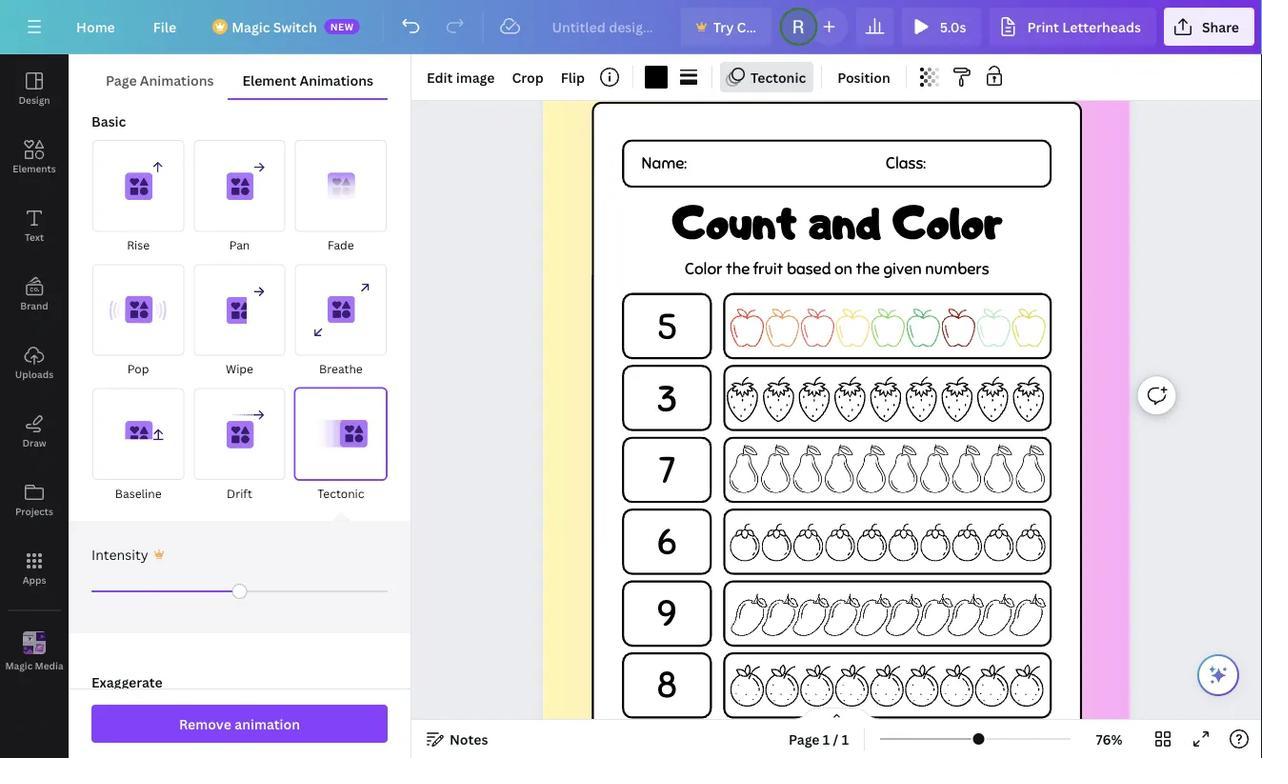 Task type: locate. For each thing, give the bounding box(es) containing it.
print letterheads
[[1028, 18, 1142, 36]]

the
[[726, 259, 750, 279], [726, 259, 750, 279], [856, 259, 880, 279], [856, 259, 880, 279]]

1 horizontal spatial animations
[[300, 71, 374, 89]]

share button
[[1165, 8, 1255, 46]]

print letterheads button
[[990, 8, 1157, 46]]

page left /
[[789, 731, 820, 749]]

numbers
[[926, 259, 990, 279], [926, 259, 990, 279]]

on
[[835, 259, 853, 279], [835, 259, 853, 279]]

page inside button
[[106, 71, 137, 89]]

brand button
[[0, 260, 69, 329]]

0 horizontal spatial tectonic
[[318, 486, 365, 501]]

1 vertical spatial page
[[789, 731, 820, 749]]

0 vertical spatial tectonic
[[751, 68, 807, 86]]

baseline button
[[92, 388, 185, 504]]

1 vertical spatial magic
[[5, 660, 33, 673]]

fade
[[328, 237, 354, 253]]

name:
[[642, 154, 687, 174], [642, 154, 687, 174]]

show pages image
[[792, 707, 883, 722]]

notes button
[[419, 724, 496, 755]]

tectonic image
[[295, 389, 387, 480]]

home
[[76, 18, 115, 36]]

9
[[657, 592, 677, 637], [657, 592, 677, 637]]

1 horizontal spatial page
[[789, 731, 820, 749]]

animations
[[140, 71, 214, 89], [300, 71, 374, 89]]

tectonic inside tectonic button
[[318, 486, 365, 501]]

pan
[[229, 237, 250, 253]]

page for page animations
[[106, 71, 137, 89]]

projects
[[15, 505, 53, 518]]

1 horizontal spatial tectonic
[[751, 68, 807, 86]]

notes
[[450, 731, 488, 749]]

design
[[19, 93, 50, 106]]

magic for magic switch
[[232, 18, 270, 36]]

elements
[[13, 162, 56, 175]]

0 vertical spatial page
[[106, 71, 137, 89]]

media
[[35, 660, 63, 673]]

try
[[714, 18, 734, 36]]

and
[[809, 193, 882, 251], [809, 193, 882, 251]]

1 left /
[[823, 731, 830, 749]]

magic
[[232, 18, 270, 36], [5, 660, 33, 673]]

2 animations from the left
[[300, 71, 374, 89]]

tectonic down the tectonic image
[[318, 486, 365, 501]]

7
[[659, 448, 676, 494], [659, 448, 676, 494]]

magic for magic media
[[5, 660, 33, 673]]

magic inside button
[[5, 660, 33, 673]]

rise
[[127, 237, 150, 253]]

tectonic down 'pro'
[[751, 68, 807, 86]]

6
[[657, 520, 677, 565], [657, 520, 677, 565]]

given
[[884, 259, 922, 279], [884, 259, 922, 279]]

0 vertical spatial magic
[[232, 18, 270, 36]]

pop image
[[92, 264, 184, 356]]

count and color
[[672, 193, 1002, 251], [672, 193, 1002, 251]]

8
[[657, 664, 677, 709], [657, 664, 677, 709]]

element
[[242, 71, 297, 89]]

0 horizontal spatial page
[[106, 71, 137, 89]]

tectonic
[[751, 68, 807, 86], [318, 486, 365, 501]]

exaggerate
[[92, 673, 163, 691]]

new
[[330, 20, 354, 33]]

breathe
[[319, 361, 363, 377]]

canva assistant image
[[1208, 664, 1230, 687]]

5.0s
[[940, 18, 967, 36]]

elements button
[[0, 123, 69, 192]]

fruit
[[754, 259, 784, 279], [754, 259, 784, 279]]

wipe
[[226, 361, 253, 377]]

0 horizontal spatial 1
[[823, 731, 830, 749]]

animations down new
[[300, 71, 374, 89]]

1 right /
[[842, 731, 849, 749]]

breathe button
[[294, 263, 388, 380]]

1 horizontal spatial 1
[[842, 731, 849, 749]]

page up the basic
[[106, 71, 137, 89]]

tectonic inside tectonic dropdown button
[[751, 68, 807, 86]]

1 horizontal spatial magic
[[232, 18, 270, 36]]

based
[[787, 259, 831, 279], [787, 259, 831, 279]]

#000000 image
[[645, 66, 668, 89]]

magic left media
[[5, 660, 33, 673]]

draw
[[22, 437, 46, 449]]

color the fruit based on the given numbers
[[685, 259, 990, 279], [685, 259, 990, 279]]

page for page 1 / 1
[[789, 731, 820, 749]]

baseline
[[115, 486, 162, 501]]

edit image
[[427, 68, 495, 86]]

page 1 / 1
[[789, 731, 849, 749]]

0 horizontal spatial animations
[[140, 71, 214, 89]]

pan button
[[193, 139, 287, 256]]

element animations button
[[228, 62, 388, 98]]

animations for page animations
[[140, 71, 214, 89]]

uploads
[[15, 368, 54, 381]]

design button
[[0, 54, 69, 123]]

animations down file dropdown button
[[140, 71, 214, 89]]

magic left "switch"
[[232, 18, 270, 36]]

magic inside main menu bar
[[232, 18, 270, 36]]

pan image
[[194, 140, 286, 232]]

draw button
[[0, 397, 69, 466]]

1 animations from the left
[[140, 71, 214, 89]]

0 horizontal spatial magic
[[5, 660, 33, 673]]

5
[[657, 305, 677, 350], [657, 305, 677, 350]]

color
[[893, 193, 1002, 251], [893, 193, 1002, 251], [685, 259, 723, 279], [685, 259, 723, 279]]

1
[[823, 731, 830, 749], [842, 731, 849, 749]]

fade image
[[295, 140, 387, 232]]

edit image button
[[419, 62, 503, 92]]

drift
[[227, 486, 253, 501]]

page
[[106, 71, 137, 89], [789, 731, 820, 749]]

brand
[[20, 299, 48, 312]]

share
[[1203, 18, 1240, 36]]

1 vertical spatial tectonic
[[318, 486, 365, 501]]



Task type: describe. For each thing, give the bounding box(es) containing it.
print
[[1028, 18, 1060, 36]]

position
[[838, 68, 891, 86]]

file
[[153, 18, 177, 36]]

pop button
[[92, 263, 185, 380]]

file button
[[138, 8, 192, 46]]

page animations
[[106, 71, 214, 89]]

side panel tab list
[[0, 54, 69, 687]]

uploads button
[[0, 329, 69, 397]]

1 1 from the left
[[823, 731, 830, 749]]

wipe button
[[193, 263, 287, 380]]

edit
[[427, 68, 453, 86]]

rise button
[[92, 139, 185, 256]]

text button
[[0, 192, 69, 260]]

flip
[[561, 68, 585, 86]]

try canva pro
[[714, 18, 803, 36]]

5.0s button
[[902, 8, 982, 46]]

#000000 image
[[645, 66, 668, 89]]

pro
[[781, 18, 803, 36]]

magic media button
[[0, 619, 69, 687]]

projects button
[[0, 466, 69, 535]]

Design title text field
[[537, 8, 674, 46]]

crop
[[512, 68, 544, 86]]

text
[[25, 231, 44, 244]]

element animations
[[242, 71, 374, 89]]

tectonic button
[[721, 62, 814, 92]]

basic
[[92, 112, 126, 130]]

try canva pro button
[[681, 8, 803, 46]]

2 1 from the left
[[842, 731, 849, 749]]

pop
[[128, 361, 149, 377]]

76%
[[1097, 731, 1123, 749]]

image
[[456, 68, 495, 86]]

tectonic button
[[294, 388, 388, 504]]

baseline image
[[92, 389, 184, 480]]

wipe image
[[194, 264, 286, 356]]

animations for element animations
[[300, 71, 374, 89]]

drift image
[[194, 389, 286, 480]]

remove animation button
[[92, 705, 388, 743]]

drift button
[[193, 388, 287, 504]]

canva
[[737, 18, 778, 36]]

magic media
[[5, 660, 63, 673]]

crop button
[[505, 62, 552, 92]]

apps button
[[0, 535, 69, 603]]

76% button
[[1079, 724, 1141, 755]]

main menu bar
[[0, 0, 1263, 54]]

fade button
[[294, 139, 388, 256]]

position button
[[830, 62, 899, 92]]

flip button
[[553, 62, 593, 92]]

apps
[[23, 574, 46, 587]]

remove
[[179, 715, 232, 733]]

breathe image
[[295, 264, 387, 356]]

rise image
[[92, 140, 184, 232]]

animation
[[235, 715, 300, 733]]

page animations button
[[92, 62, 228, 98]]

magic switch
[[232, 18, 317, 36]]

intensity
[[92, 546, 148, 564]]

switch
[[273, 18, 317, 36]]

letterheads
[[1063, 18, 1142, 36]]

remove animation
[[179, 715, 300, 733]]

/
[[834, 731, 839, 749]]

home link
[[61, 8, 130, 46]]



Task type: vqa. For each thing, say whether or not it's contained in the screenshot.
Page
yes



